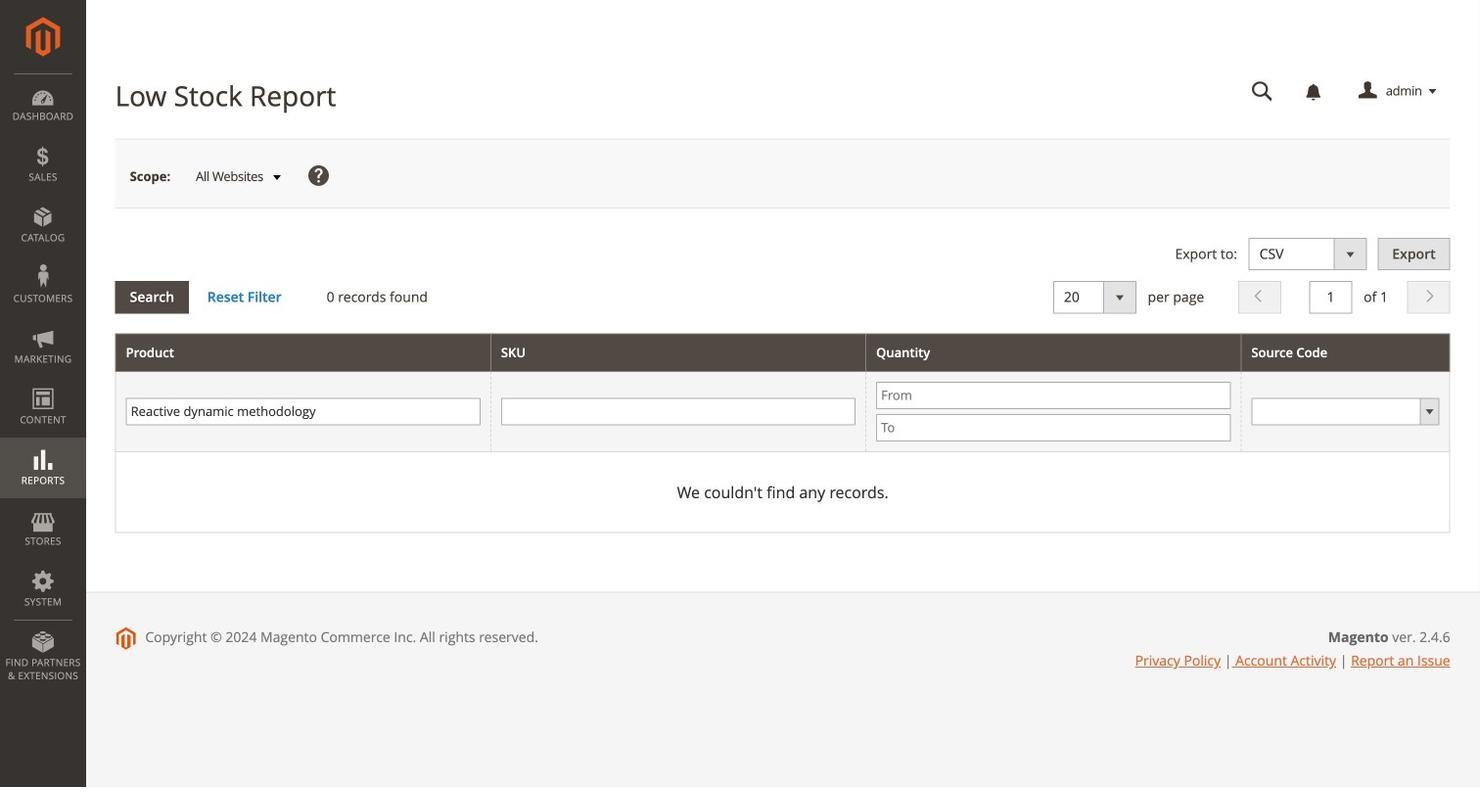 Task type: describe. For each thing, give the bounding box(es) containing it.
To text field
[[876, 414, 1231, 441]]



Task type: locate. For each thing, give the bounding box(es) containing it.
From text field
[[876, 382, 1231, 409]]

None text field
[[1309, 281, 1352, 314], [126, 398, 481, 425], [1309, 281, 1352, 314], [126, 398, 481, 425]]

menu bar
[[0, 73, 86, 692]]

None text field
[[1238, 74, 1287, 109], [501, 398, 856, 425], [1238, 74, 1287, 109], [501, 398, 856, 425]]

magento admin panel image
[[26, 17, 60, 57]]



Task type: vqa. For each thing, say whether or not it's contained in the screenshot.
Magento Admin Panel ICON
yes



